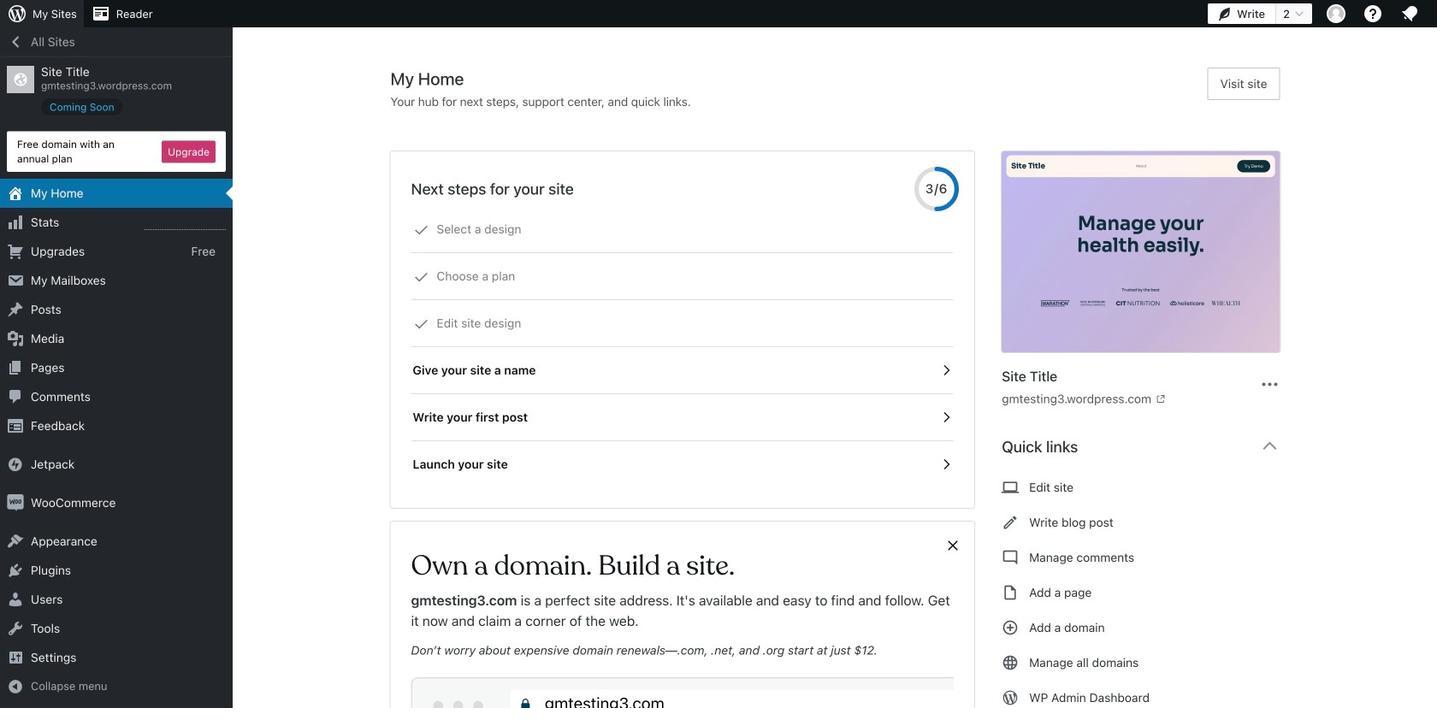 Task type: vqa. For each thing, say whether or not it's contained in the screenshot.
2nd Task complete icon
yes



Task type: locate. For each thing, give the bounding box(es) containing it.
task enabled image
[[939, 410, 954, 425], [939, 457, 954, 472]]

more options for site site title image
[[1260, 374, 1281, 395]]

main content
[[391, 68, 1294, 709]]

manage your notifications image
[[1400, 3, 1420, 24]]

task enabled image down task enabled image
[[939, 410, 954, 425]]

img image
[[7, 456, 24, 473], [7, 495, 24, 512]]

2 task enabled image from the top
[[939, 457, 954, 472]]

0 vertical spatial task enabled image
[[939, 410, 954, 425]]

1 vertical spatial img image
[[7, 495, 24, 512]]

highest hourly views 0 image
[[145, 219, 226, 230]]

1 img image from the top
[[7, 456, 24, 473]]

mode_comment image
[[1002, 548, 1019, 568]]

task complete image
[[414, 222, 429, 238], [414, 270, 429, 285]]

1 vertical spatial task complete image
[[414, 270, 429, 285]]

1 vertical spatial task enabled image
[[939, 457, 954, 472]]

0 vertical spatial img image
[[7, 456, 24, 473]]

task enabled image up dismiss domain name promotion icon
[[939, 457, 954, 472]]

1 task enabled image from the top
[[939, 410, 954, 425]]

2 img image from the top
[[7, 495, 24, 512]]

my profile image
[[1327, 4, 1346, 23]]

progress bar
[[915, 167, 959, 211]]

0 vertical spatial task complete image
[[414, 222, 429, 238]]

launchpad checklist element
[[411, 206, 954, 488]]



Task type: describe. For each thing, give the bounding box(es) containing it.
help image
[[1363, 3, 1384, 24]]

task complete image
[[414, 317, 429, 332]]

task enabled image
[[939, 363, 954, 378]]

1 task complete image from the top
[[414, 222, 429, 238]]

2 task complete image from the top
[[414, 270, 429, 285]]

laptop image
[[1002, 477, 1019, 498]]

insert_drive_file image
[[1002, 583, 1019, 603]]

edit image
[[1002, 513, 1019, 533]]

dismiss domain name promotion image
[[946, 536, 961, 556]]



